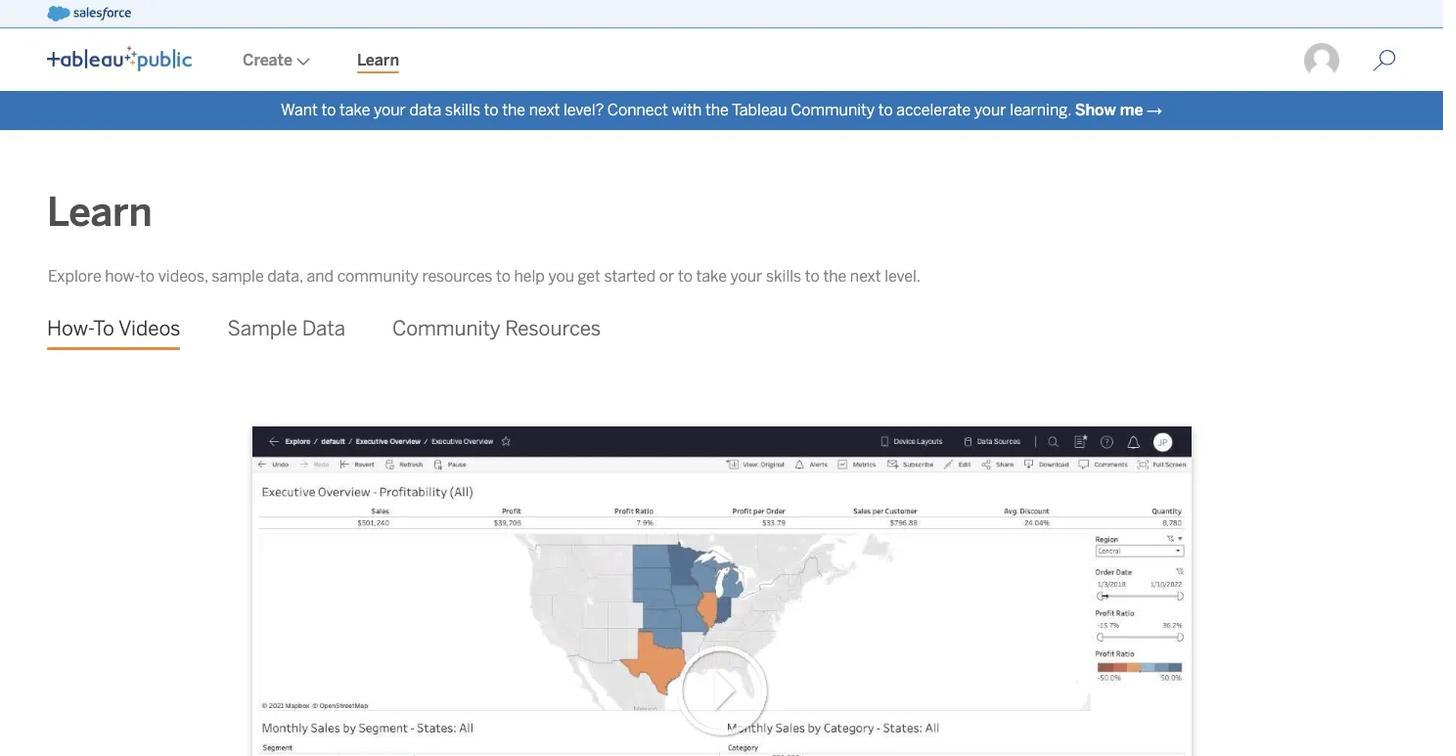 Task type: vqa. For each thing, say whether or not it's contained in the screenshot.
6+
no



Task type: describe. For each thing, give the bounding box(es) containing it.
0 horizontal spatial your
[[374, 101, 406, 119]]

accelerate
[[897, 101, 971, 119]]

your for explore how-to videos, sample data, and community resources to help you get started or to take your skills to the next level.
[[731, 267, 763, 286]]

0 horizontal spatial next
[[529, 101, 560, 119]]

connect
[[608, 101, 668, 119]]

1 horizontal spatial the
[[706, 101, 729, 119]]

your for want to take your data skills to the next level? connect with the tableau community to accelerate your learning. show me →
[[975, 101, 1007, 119]]

sample data link
[[228, 302, 345, 356]]

to right 'data'
[[484, 101, 499, 119]]

1 vertical spatial skills
[[766, 267, 802, 286]]

→
[[1147, 101, 1163, 119]]

community resources
[[392, 317, 601, 341]]

to left accelerate
[[879, 101, 893, 119]]

explore how-to videos, sample data, and community resources to help you get started or to take your skills to the next level.
[[48, 267, 921, 286]]

sample
[[228, 317, 298, 341]]

to
[[93, 317, 114, 341]]

started
[[604, 267, 656, 286]]

0 horizontal spatial community
[[392, 317, 501, 341]]

videos,
[[158, 267, 208, 286]]

0 horizontal spatial the
[[502, 101, 526, 119]]

and
[[307, 267, 334, 286]]

get
[[578, 267, 601, 286]]

to left level.
[[805, 267, 820, 286]]

0 horizontal spatial learn
[[47, 189, 152, 236]]

help
[[514, 267, 545, 286]]

data
[[410, 101, 442, 119]]

to right or at the top of page
[[678, 267, 693, 286]]

or
[[659, 267, 675, 286]]

0 vertical spatial learn
[[357, 51, 399, 69]]

go to search image
[[1350, 49, 1420, 72]]

1 horizontal spatial next
[[850, 267, 881, 286]]

resources
[[505, 317, 601, 341]]

me
[[1120, 101, 1144, 119]]

community
[[337, 267, 419, 286]]

with
[[672, 101, 702, 119]]

learning.
[[1010, 101, 1072, 119]]

2 horizontal spatial the
[[823, 267, 847, 286]]



Task type: locate. For each thing, give the bounding box(es) containing it.
you
[[549, 267, 574, 286]]

1 horizontal spatial skills
[[766, 267, 802, 286]]

0 vertical spatial next
[[529, 101, 560, 119]]

next
[[529, 101, 560, 119], [850, 267, 881, 286]]

1 vertical spatial community
[[392, 317, 501, 341]]

tim.burton6800 image
[[1303, 41, 1342, 80]]

sample data
[[228, 317, 345, 341]]

community right tableau
[[791, 101, 875, 119]]

1 horizontal spatial learn
[[357, 51, 399, 69]]

0 horizontal spatial take
[[340, 101, 370, 119]]

sample
[[212, 267, 264, 286]]

explore
[[48, 267, 101, 286]]

to left help at left
[[496, 267, 511, 286]]

2 horizontal spatial your
[[975, 101, 1007, 119]]

1 vertical spatial next
[[850, 267, 881, 286]]

tableau
[[732, 101, 787, 119]]

0 vertical spatial community
[[791, 101, 875, 119]]

learn
[[357, 51, 399, 69], [47, 189, 152, 236]]

community resources link
[[392, 302, 601, 356]]

your left learning.
[[975, 101, 1007, 119]]

level?
[[564, 101, 604, 119]]

1 horizontal spatial your
[[731, 267, 763, 286]]

community
[[791, 101, 875, 119], [392, 317, 501, 341]]

how-to videos
[[47, 317, 181, 341]]

1 vertical spatial take
[[696, 267, 727, 286]]

next left level?
[[529, 101, 560, 119]]

community down resources
[[392, 317, 501, 341]]

0 horizontal spatial skills
[[445, 101, 481, 119]]

show
[[1075, 101, 1116, 119]]

how-to videos link
[[47, 302, 181, 356]]

your left 'data'
[[374, 101, 406, 119]]

1 horizontal spatial community
[[791, 101, 875, 119]]

the
[[502, 101, 526, 119], [706, 101, 729, 119], [823, 267, 847, 286]]

show me link
[[1075, 101, 1144, 119]]

0 vertical spatial skills
[[445, 101, 481, 119]]

create
[[243, 51, 293, 69]]

data
[[302, 317, 345, 341]]

to right want
[[321, 101, 336, 119]]

data,
[[267, 267, 303, 286]]

how-
[[47, 317, 93, 341]]

want
[[281, 101, 318, 119]]

learn link
[[334, 30, 423, 91]]

the left level?
[[502, 101, 526, 119]]

how-
[[105, 267, 140, 286]]

videos
[[118, 317, 181, 341]]

resources
[[422, 267, 493, 286]]

the right 'with'
[[706, 101, 729, 119]]

next left level.
[[850, 267, 881, 286]]

take
[[340, 101, 370, 119], [696, 267, 727, 286]]

salesforce logo image
[[47, 6, 131, 22]]

your
[[374, 101, 406, 119], [975, 101, 1007, 119], [731, 267, 763, 286]]

your right or at the top of page
[[731, 267, 763, 286]]

the left level.
[[823, 267, 847, 286]]

1 vertical spatial learn
[[47, 189, 152, 236]]

logo image
[[47, 46, 192, 71]]

0 vertical spatial take
[[340, 101, 370, 119]]

1 horizontal spatial take
[[696, 267, 727, 286]]

take down learn link
[[340, 101, 370, 119]]

take right or at the top of page
[[696, 267, 727, 286]]

create button
[[219, 30, 334, 91]]

to
[[321, 101, 336, 119], [484, 101, 499, 119], [879, 101, 893, 119], [140, 267, 155, 286], [496, 267, 511, 286], [678, 267, 693, 286], [805, 267, 820, 286]]

level.
[[885, 267, 921, 286]]

skills
[[445, 101, 481, 119], [766, 267, 802, 286]]

to left videos,
[[140, 267, 155, 286]]

want to take your data skills to the next level? connect with the tableau community to accelerate your learning. show me →
[[281, 101, 1163, 119]]



